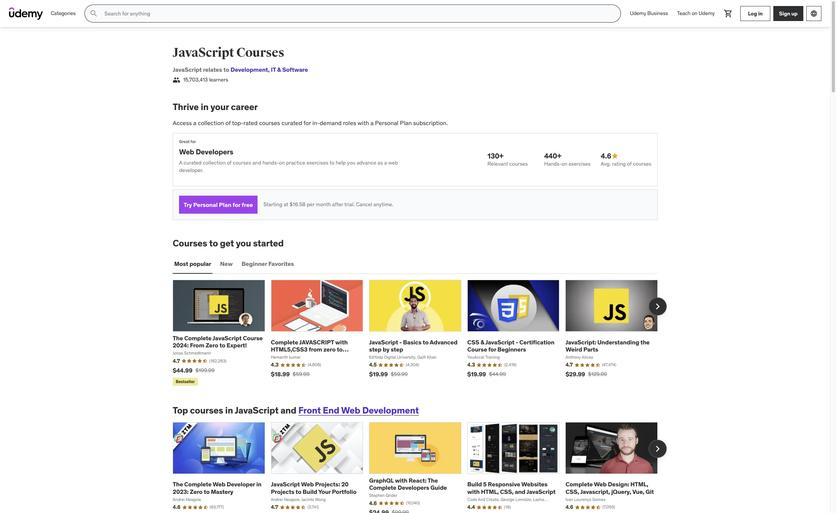 Task type: vqa. For each thing, say whether or not it's contained in the screenshot.
Notifications icon
no



Task type: locate. For each thing, give the bounding box(es) containing it.
step right the by at the bottom
[[391, 346, 403, 353]]

1 horizontal spatial &
[[481, 338, 485, 346]]

0 vertical spatial personal
[[375, 119, 399, 127]]

1 css, from the left
[[500, 488, 514, 495]]

1 vertical spatial &
[[481, 338, 485, 346]]

0 horizontal spatial zero
[[190, 488, 203, 495]]

plan left free
[[219, 201, 231, 208]]

sign
[[780, 10, 791, 17]]

log in link
[[741, 6, 771, 21]]

0 vertical spatial carousel element
[[173, 280, 667, 387]]

440+
[[544, 151, 562, 160]]

web
[[179, 147, 194, 156], [341, 404, 361, 416], [213, 481, 226, 488], [301, 481, 314, 488], [594, 481, 607, 488]]

courses up most popular
[[173, 237, 207, 249]]

jquery,
[[612, 488, 632, 495]]

to inside javascript - basics to advanced step by step
[[423, 338, 429, 346]]

1 horizontal spatial a
[[371, 119, 374, 127]]

2 css, from the left
[[566, 488, 579, 495]]

to right zero
[[337, 346, 343, 353]]

for left free
[[233, 201, 241, 208]]

1 horizontal spatial on
[[562, 160, 568, 167]]

carousel element
[[173, 280, 667, 387], [173, 422, 667, 513]]

developers left guide
[[398, 484, 429, 491]]

courses up the development link
[[236, 45, 284, 60]]

submit search image
[[90, 9, 99, 18]]

to up learners
[[224, 66, 229, 73]]

complete inside the complete javascript course 2024: from zero to expert!
[[184, 334, 212, 342]]

css, inside build 5 responsive websites with html, css, and javascript
[[500, 488, 514, 495]]

zero inside the complete web developer in 2023: zero to mastery
[[190, 488, 203, 495]]

shopping cart with 0 items image
[[724, 9, 733, 18]]

& right it
[[277, 66, 281, 73]]

0 horizontal spatial plan
[[219, 201, 231, 208]]

step
[[369, 346, 382, 353], [391, 346, 403, 353]]

1 horizontal spatial personal
[[375, 119, 399, 127]]

complete javascript with html5,css3 from zero to expert-2023 link
[[271, 338, 349, 360]]

2 horizontal spatial a
[[384, 159, 387, 166]]

and left hands-
[[253, 159, 261, 166]]

1 vertical spatial personal
[[193, 201, 218, 208]]

avg.
[[601, 160, 611, 167]]

0 vertical spatial you
[[347, 159, 356, 166]]

favorites
[[268, 260, 294, 268]]

0 horizontal spatial step
[[369, 346, 382, 353]]

0 vertical spatial development
[[231, 66, 268, 73]]

personal right try
[[193, 201, 218, 208]]

0 vertical spatial and
[[253, 159, 261, 166]]

zero right 'from'
[[206, 342, 218, 349]]

courses
[[236, 45, 284, 60], [173, 237, 207, 249]]

course inside the complete javascript course 2024: from zero to expert!
[[243, 334, 263, 342]]

0 vertical spatial courses
[[236, 45, 284, 60]]

most popular button
[[173, 255, 213, 273]]

0 horizontal spatial html,
[[481, 488, 499, 495]]

of left top-
[[226, 119, 231, 127]]

with right roles
[[358, 119, 369, 127]]

with inside build 5 responsive websites with html, css, and javascript
[[468, 488, 480, 495]]

for right great
[[191, 139, 196, 144]]

course inside css & javascript - certification course for beginners
[[468, 346, 487, 353]]

javascript inside build 5 responsive websites with html, css, and javascript
[[527, 488, 556, 495]]

of down web developers link
[[227, 159, 232, 166]]

1 horizontal spatial you
[[347, 159, 356, 166]]

1 vertical spatial plan
[[219, 201, 231, 208]]

developers up developer.
[[196, 147, 233, 156]]

1 vertical spatial developers
[[398, 484, 429, 491]]

step left the by at the bottom
[[369, 346, 382, 353]]

- left certification
[[516, 338, 518, 346]]

developer.
[[179, 167, 203, 173]]

exercises
[[307, 159, 329, 166], [569, 160, 591, 167]]

with right the javascript
[[335, 338, 348, 346]]

you right the help
[[347, 159, 356, 166]]

0 vertical spatial course
[[243, 334, 263, 342]]

0 horizontal spatial development
[[231, 66, 268, 73]]

1 udemy from the left
[[630, 10, 647, 17]]

zero for 2023:
[[190, 488, 203, 495]]

courses inside '130+ relevant courses'
[[510, 160, 528, 167]]

-
[[400, 338, 402, 346], [516, 338, 518, 346]]

1 vertical spatial carousel element
[[173, 422, 667, 513]]

on left practice
[[279, 159, 285, 166]]

for left beginners
[[489, 346, 496, 353]]

graphql with react: the complete developers guide
[[369, 477, 447, 491]]

Search for anything text field
[[103, 7, 612, 20]]

a right roles
[[371, 119, 374, 127]]

15,703,413 learners
[[183, 76, 228, 83]]

2 horizontal spatial and
[[515, 488, 526, 495]]

- inside javascript - basics to advanced step by step
[[400, 338, 402, 346]]

for inside css & javascript - certification course for beginners
[[489, 346, 496, 353]]

to left the help
[[330, 159, 335, 166]]

help
[[336, 159, 346, 166]]

a
[[193, 119, 197, 127], [371, 119, 374, 127], [384, 159, 387, 166]]

css, left javascript,
[[566, 488, 579, 495]]

for left "in-"
[[304, 119, 311, 127]]

1 vertical spatial next image
[[652, 443, 664, 455]]

courses left hands-
[[233, 159, 251, 166]]

0 horizontal spatial build
[[303, 488, 317, 495]]

it
[[271, 66, 276, 73]]

2 - from the left
[[516, 338, 518, 346]]

the
[[173, 334, 183, 342], [428, 477, 438, 484], [173, 481, 183, 488]]

udemy inside "link"
[[630, 10, 647, 17]]

in-
[[313, 119, 320, 127]]

career
[[231, 101, 258, 113]]

1 horizontal spatial course
[[468, 346, 487, 353]]

thrive in your career element
[[173, 101, 658, 220]]

1 horizontal spatial udemy
[[699, 10, 715, 17]]

teach on udemy link
[[673, 5, 720, 23]]

0 horizontal spatial course
[[243, 334, 263, 342]]

build
[[468, 481, 482, 488], [303, 488, 317, 495]]

rating
[[612, 160, 626, 167]]

udemy left shopping cart with 0 items icon
[[699, 10, 715, 17]]

zero inside the complete javascript course 2024: from zero to expert!
[[206, 342, 218, 349]]

to inside the complete web developer in 2023: zero to mastery
[[204, 488, 210, 495]]

on right 440+
[[562, 160, 568, 167]]

basics
[[403, 338, 422, 346]]

the for javascript web projects: 20 projects to build your portfolio
[[173, 481, 183, 488]]

css & javascript - certification course for beginners
[[468, 338, 555, 353]]

complete inside "complete javascript with html5,css3 from zero to expert-2023"
[[271, 338, 298, 346]]

javascript,
[[581, 488, 610, 495]]

collection down web developers link
[[203, 159, 226, 166]]

and right the 5 at the right of the page
[[515, 488, 526, 495]]

collection down thrive in your career
[[198, 119, 224, 127]]

with left react:
[[395, 477, 408, 484]]

a right as
[[384, 159, 387, 166]]

exercises right practice
[[307, 159, 329, 166]]

0 vertical spatial &
[[277, 66, 281, 73]]

with left the 5 at the right of the page
[[468, 488, 480, 495]]

1 horizontal spatial css,
[[566, 488, 579, 495]]

courses right relevant
[[510, 160, 528, 167]]

on right teach
[[692, 10, 698, 17]]

in inside the complete web developer in 2023: zero to mastery
[[256, 481, 262, 488]]

to right the projects
[[296, 488, 302, 495]]

zero
[[206, 342, 218, 349], [190, 488, 203, 495]]

to left mastery in the left bottom of the page
[[204, 488, 210, 495]]

personal
[[375, 119, 399, 127], [193, 201, 218, 208]]

0 vertical spatial collection
[[198, 119, 224, 127]]

2023
[[292, 353, 306, 360]]

1 horizontal spatial curated
[[282, 119, 302, 127]]

projects:
[[315, 481, 340, 488]]

2 next image from the top
[[652, 443, 664, 455]]

web left "your"
[[301, 481, 314, 488]]

web left developer
[[213, 481, 226, 488]]

0 vertical spatial developers
[[196, 147, 233, 156]]

complete inside 'complete web design: html, css, javascript, jquery, vue, git'
[[566, 481, 593, 488]]

1 horizontal spatial html,
[[631, 481, 649, 488]]

0 horizontal spatial you
[[236, 237, 251, 249]]

beginner favorites button
[[240, 255, 296, 273]]

2 horizontal spatial on
[[692, 10, 698, 17]]

curated up developer.
[[184, 159, 202, 166]]

0 horizontal spatial css,
[[500, 488, 514, 495]]

at
[[284, 201, 288, 208]]

build left "your"
[[303, 488, 317, 495]]

2 udemy from the left
[[699, 10, 715, 17]]

and left front
[[281, 404, 297, 416]]

web inside the complete web developer in 2023: zero to mastery
[[213, 481, 226, 488]]

udemy left business
[[630, 10, 647, 17]]

1 carousel element from the top
[[173, 280, 667, 387]]

projects
[[271, 488, 294, 495]]

0 horizontal spatial on
[[279, 159, 285, 166]]

with inside the thrive in your career element
[[358, 119, 369, 127]]

the inside the complete javascript course 2024: from zero to expert!
[[173, 334, 183, 342]]

plan inside try personal plan for free link
[[219, 201, 231, 208]]

next image
[[652, 301, 664, 313], [652, 443, 664, 455]]

it & software link
[[268, 66, 308, 73]]

with inside "complete javascript with html5,css3 from zero to expert-2023"
[[335, 338, 348, 346]]

with
[[358, 119, 369, 127], [335, 338, 348, 346], [395, 477, 408, 484], [468, 488, 480, 495]]

front end web development link
[[299, 404, 419, 416]]

0 vertical spatial zero
[[206, 342, 218, 349]]

complete
[[184, 334, 212, 342], [271, 338, 298, 346], [184, 481, 212, 488], [566, 481, 593, 488], [369, 484, 397, 491]]

thrive in your career
[[173, 101, 258, 113]]

personal right roles
[[375, 119, 399, 127]]

0 horizontal spatial and
[[253, 159, 261, 166]]

1 vertical spatial and
[[281, 404, 297, 416]]

2 vertical spatial and
[[515, 488, 526, 495]]

rated
[[244, 119, 258, 127]]

0 horizontal spatial courses
[[173, 237, 207, 249]]

of right rating
[[627, 160, 632, 167]]

1 horizontal spatial -
[[516, 338, 518, 346]]

build 5 responsive websites with html, css, and javascript
[[468, 481, 556, 495]]

0 horizontal spatial personal
[[193, 201, 218, 208]]

curated left "in-"
[[282, 119, 302, 127]]

1 horizontal spatial zero
[[206, 342, 218, 349]]

1 vertical spatial you
[[236, 237, 251, 249]]

javascript
[[299, 338, 334, 346]]

you inside 'great for web developers a curated collection of courses and hands-on practice exercises to help you advance as a web developer.'
[[347, 159, 356, 166]]

a right access
[[193, 119, 197, 127]]

teach on udemy
[[677, 10, 715, 17]]

0 horizontal spatial curated
[[184, 159, 202, 166]]

0 horizontal spatial udemy
[[630, 10, 647, 17]]

trial.
[[345, 201, 355, 208]]

1 - from the left
[[400, 338, 402, 346]]

to right basics
[[423, 338, 429, 346]]

1 horizontal spatial developers
[[398, 484, 429, 491]]

and inside 'great for web developers a curated collection of courses and hands-on practice exercises to help you advance as a web developer.'
[[253, 159, 261, 166]]

2024:
[[173, 342, 189, 349]]

1 step from the left
[[369, 346, 382, 353]]

carousel element containing the complete javascript course 2024: from zero to expert!
[[173, 280, 667, 387]]

carousel element containing graphql with react: the complete developers guide
[[173, 422, 667, 513]]

hands-
[[544, 160, 562, 167]]

in
[[759, 10, 763, 17], [201, 101, 209, 113], [225, 404, 233, 416], [256, 481, 262, 488]]

small image
[[612, 152, 619, 160]]

0 vertical spatial next image
[[652, 301, 664, 313]]

& right css
[[481, 338, 485, 346]]

to left expert!
[[220, 342, 225, 349]]

0 horizontal spatial exercises
[[307, 159, 329, 166]]

html,
[[631, 481, 649, 488], [481, 488, 499, 495]]

javascript: understanding the weird parts link
[[566, 338, 650, 353]]

the inside the complete web developer in 2023: zero to mastery
[[173, 481, 183, 488]]

5
[[483, 481, 487, 488]]

top
[[173, 404, 188, 416]]

0 vertical spatial plan
[[400, 119, 412, 127]]

as
[[378, 159, 383, 166]]

vue,
[[633, 488, 645, 495]]

front
[[299, 404, 321, 416]]

1 vertical spatial course
[[468, 346, 487, 353]]

understanding
[[598, 338, 640, 346]]

for
[[304, 119, 311, 127], [191, 139, 196, 144], [233, 201, 241, 208], [489, 346, 496, 353]]

expert-
[[271, 353, 292, 360]]

2 carousel element from the top
[[173, 422, 667, 513]]

0 horizontal spatial developers
[[196, 147, 233, 156]]

0 horizontal spatial -
[[400, 338, 402, 346]]

1 horizontal spatial development
[[362, 404, 419, 416]]

1 next image from the top
[[652, 301, 664, 313]]

courses right rated
[[259, 119, 280, 127]]

1 vertical spatial collection
[[203, 159, 226, 166]]

1 horizontal spatial plan
[[400, 119, 412, 127]]

1 vertical spatial zero
[[190, 488, 203, 495]]

access a collection of top-rated courses curated for in-demand roles with a personal plan subscription.
[[173, 119, 448, 127]]

- left basics
[[400, 338, 402, 346]]

130+
[[488, 151, 504, 160]]

javascript
[[173, 45, 234, 60], [173, 66, 202, 73], [213, 334, 242, 342], [369, 338, 398, 346], [486, 338, 515, 346], [235, 404, 279, 416], [271, 481, 300, 488], [527, 488, 556, 495]]

web left design:
[[594, 481, 607, 488]]

1 horizontal spatial exercises
[[569, 160, 591, 167]]

beginner favorites
[[242, 260, 294, 268]]

build inside build 5 responsive websites with html, css, and javascript
[[468, 481, 482, 488]]

certification
[[520, 338, 555, 346]]

1 vertical spatial curated
[[184, 159, 202, 166]]

css, right the 5 at the right of the page
[[500, 488, 514, 495]]

web down great
[[179, 147, 194, 156]]

beginners
[[498, 346, 526, 353]]

zero right 2023:
[[190, 488, 203, 495]]

css
[[468, 338, 480, 346]]

exercises left avg.
[[569, 160, 591, 167]]

1 horizontal spatial step
[[391, 346, 403, 353]]

1 horizontal spatial build
[[468, 481, 482, 488]]

avg. rating of courses
[[601, 160, 652, 167]]

you
[[347, 159, 356, 166], [236, 237, 251, 249]]

you right get
[[236, 237, 251, 249]]

0 horizontal spatial a
[[193, 119, 197, 127]]

plan left subscription.
[[400, 119, 412, 127]]

4.6
[[601, 151, 612, 160]]

build left the 5 at the right of the page
[[468, 481, 482, 488]]

courses right rating
[[633, 160, 652, 167]]



Task type: describe. For each thing, give the bounding box(es) containing it.
started
[[253, 237, 284, 249]]

2023:
[[173, 488, 189, 495]]

the complete javascript course 2024: from zero to expert!
[[173, 334, 263, 349]]

build inside 'javascript web projects: 20 projects to build your portfolio'
[[303, 488, 317, 495]]

advanced
[[430, 338, 458, 346]]

end
[[323, 404, 340, 416]]

udemy business
[[630, 10, 668, 17]]

for inside 'great for web developers a curated collection of courses and hands-on practice exercises to help you advance as a web developer.'
[[191, 139, 196, 144]]

get
[[220, 237, 234, 249]]

css, inside 'complete web design: html, css, javascript, jquery, vue, git'
[[566, 488, 579, 495]]

new button
[[219, 255, 234, 273]]

15,703,413
[[183, 76, 208, 83]]

weird
[[566, 346, 582, 353]]

the inside graphql with react: the complete developers guide
[[428, 477, 438, 484]]

top-
[[232, 119, 244, 127]]

1 vertical spatial courses
[[173, 237, 207, 249]]

categories
[[51, 10, 76, 17]]

relates
[[203, 66, 222, 73]]

the
[[641, 338, 650, 346]]

popular
[[190, 260, 211, 268]]

websites
[[522, 481, 548, 488]]

beginner
[[242, 260, 267, 268]]

2 step from the left
[[391, 346, 403, 353]]

the complete web developer in 2023: zero to mastery
[[173, 481, 262, 495]]

html, inside 'complete web design: html, css, javascript, jquery, vue, git'
[[631, 481, 649, 488]]

teach
[[677, 10, 691, 17]]

1 horizontal spatial courses
[[236, 45, 284, 60]]

html, inside build 5 responsive websites with html, css, and javascript
[[481, 488, 499, 495]]

complete web design: html, css, javascript, jquery, vue, git link
[[566, 481, 654, 495]]

javascript:
[[566, 338, 596, 346]]

most
[[174, 260, 188, 268]]

developer
[[227, 481, 255, 488]]

web
[[388, 159, 398, 166]]

month
[[316, 201, 331, 208]]

try personal plan for free
[[184, 201, 253, 208]]

hands-
[[263, 159, 279, 166]]

thrive
[[173, 101, 199, 113]]

learners
[[209, 76, 228, 83]]

javascript inside css & javascript - certification course for beginners
[[486, 338, 515, 346]]

per
[[307, 201, 315, 208]]

collection inside 'great for web developers a curated collection of courses and hands-on practice exercises to help you advance as a web developer.'
[[203, 159, 226, 166]]

cancel
[[356, 201, 372, 208]]

javascript web projects: 20 projects to build your portfolio
[[271, 481, 357, 495]]

next image for complete web design: html, css, javascript, jquery, vue, git
[[652, 443, 664, 455]]

zero
[[324, 346, 336, 353]]

130+ relevant courses
[[488, 151, 528, 167]]

the complete web developer in 2023: zero to mastery link
[[173, 481, 262, 495]]

zero for from
[[206, 342, 218, 349]]

your
[[211, 101, 229, 113]]

choose a language image
[[811, 10, 818, 17]]

try personal plan for free link
[[179, 196, 258, 214]]

1 vertical spatial development
[[362, 404, 419, 416]]

javascript inside javascript - basics to advanced step by step
[[369, 338, 398, 346]]

& inside css & javascript - certification course for beginners
[[481, 338, 485, 346]]

by
[[383, 346, 390, 353]]

1 horizontal spatial and
[[281, 404, 297, 416]]

advance
[[357, 159, 377, 166]]

access
[[173, 119, 192, 127]]

css & javascript - certification course for beginners link
[[468, 338, 555, 353]]

javascript relates to development it & software
[[173, 66, 308, 73]]

parts
[[584, 346, 599, 353]]

try
[[184, 201, 192, 208]]

relevant
[[488, 160, 508, 167]]

- inside css & javascript - certification course for beginners
[[516, 338, 518, 346]]

your
[[318, 488, 331, 495]]

to inside "complete javascript with html5,css3 from zero to expert-2023"
[[337, 346, 343, 353]]

udemy business link
[[626, 5, 673, 23]]

the complete javascript course 2024: from zero to expert! link
[[173, 334, 263, 349]]

web inside 'javascript web projects: 20 projects to build your portfolio'
[[301, 481, 314, 488]]

on inside 'great for web developers a curated collection of courses and hands-on practice exercises to help you advance as a web developer.'
[[279, 159, 285, 166]]

web developers link
[[179, 147, 233, 156]]

starting
[[264, 201, 283, 208]]

courses to get you started
[[173, 237, 284, 249]]

responsive
[[488, 481, 520, 488]]

javascript courses
[[173, 45, 284, 60]]

courses right top
[[190, 404, 223, 416]]

great
[[179, 139, 190, 144]]

complete inside the complete web developer in 2023: zero to mastery
[[184, 481, 212, 488]]

to left get
[[209, 237, 218, 249]]

business
[[648, 10, 668, 17]]

javascript - basics to advanced step by step
[[369, 338, 458, 353]]

great for web developers a curated collection of courses and hands-on practice exercises to help you advance as a web developer.
[[179, 139, 398, 173]]

a inside 'great for web developers a curated collection of courses and hands-on practice exercises to help you advance as a web developer.'
[[384, 159, 387, 166]]

with inside graphql with react: the complete developers guide
[[395, 477, 408, 484]]

build 5 responsive websites with html, css, and javascript link
[[468, 481, 556, 495]]

to inside the complete javascript course 2024: from zero to expert!
[[220, 342, 225, 349]]

0 horizontal spatial &
[[277, 66, 281, 73]]

javascript inside 'javascript web projects: 20 projects to build your portfolio'
[[271, 481, 300, 488]]

udemy image
[[9, 7, 43, 20]]

javascript inside the complete javascript course 2024: from zero to expert!
[[213, 334, 242, 342]]

developers inside graphql with react: the complete developers guide
[[398, 484, 429, 491]]

exercises inside 440+ hands-on exercises
[[569, 160, 591, 167]]

to inside 'javascript web projects: 20 projects to build your portfolio'
[[296, 488, 302, 495]]

javascript: understanding the weird parts
[[566, 338, 650, 353]]

sign up
[[780, 10, 798, 17]]

to inside 'great for web developers a curated collection of courses and hands-on practice exercises to help you advance as a web developer.'
[[330, 159, 335, 166]]

courses inside 'great for web developers a curated collection of courses and hands-on practice exercises to help you advance as a web developer.'
[[233, 159, 251, 166]]

the for complete javascript with html5,css3 from zero to expert-2023
[[173, 334, 183, 342]]

on inside 440+ hands-on exercises
[[562, 160, 568, 167]]

of inside 'great for web developers a curated collection of courses and hands-on practice exercises to help you advance as a web developer.'
[[227, 159, 232, 166]]

categories button
[[46, 5, 80, 23]]

guide
[[431, 484, 447, 491]]

in inside "link"
[[759, 10, 763, 17]]

practice
[[286, 159, 305, 166]]

complete web design: html, css, javascript, jquery, vue, git
[[566, 481, 654, 495]]

developers inside 'great for web developers a curated collection of courses and hands-on practice exercises to help you advance as a web developer.'
[[196, 147, 233, 156]]

top courses in javascript and front end web development
[[173, 404, 419, 416]]

a
[[179, 159, 182, 166]]

complete inside graphql with react: the complete developers guide
[[369, 484, 397, 491]]

graphql
[[369, 477, 394, 484]]

roles
[[343, 119, 356, 127]]

html5,css3
[[271, 346, 308, 353]]

web inside 'great for web developers a curated collection of courses and hands-on practice exercises to help you advance as a web developer.'
[[179, 147, 194, 156]]

anytime.
[[374, 201, 394, 208]]

$16.58
[[290, 201, 306, 208]]

web inside 'complete web design: html, css, javascript, jquery, vue, git'
[[594, 481, 607, 488]]

most popular
[[174, 260, 211, 268]]

exercises inside 'great for web developers a curated collection of courses and hands-on practice exercises to help you advance as a web developer.'
[[307, 159, 329, 166]]

portfolio
[[332, 488, 357, 495]]

curated inside 'great for web developers a curated collection of courses and hands-on practice exercises to help you advance as a web developer.'
[[184, 159, 202, 166]]

and inside build 5 responsive websites with html, css, and javascript
[[515, 488, 526, 495]]

expert!
[[227, 342, 247, 349]]

small image
[[173, 76, 180, 84]]

20
[[341, 481, 349, 488]]

react:
[[409, 477, 427, 484]]

web right end at the left of the page
[[341, 404, 361, 416]]

next image for javascript: understanding the weird parts
[[652, 301, 664, 313]]

0 vertical spatial curated
[[282, 119, 302, 127]]



